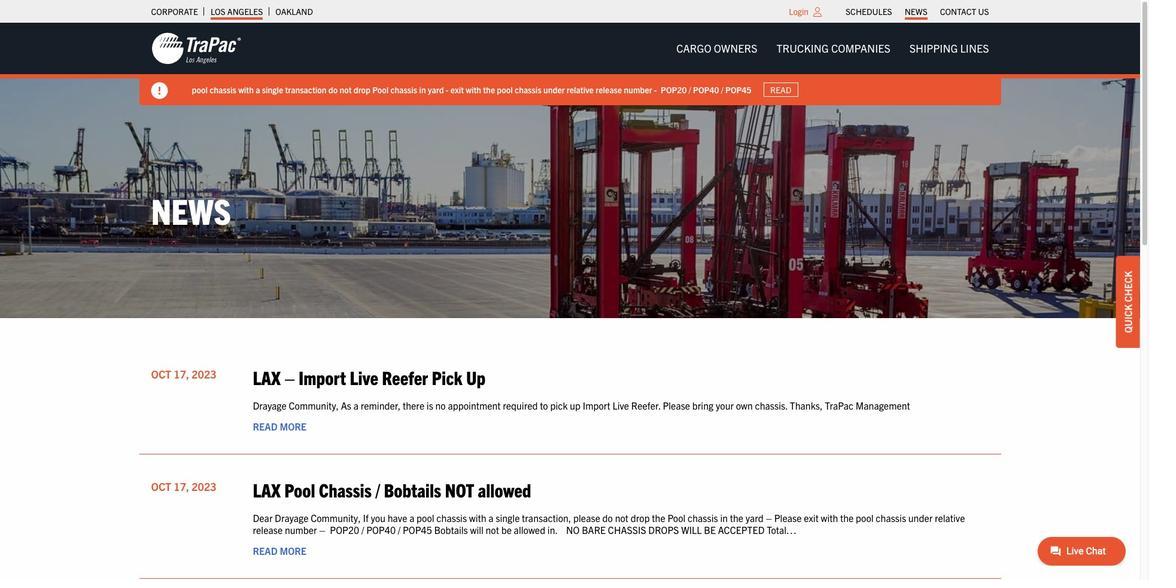 Task type: vqa. For each thing, say whether or not it's contained in the screenshot.
fifth "Open" from the bottom of the page
no



Task type: locate. For each thing, give the bounding box(es) containing it.
2 oct from the top
[[151, 480, 171, 494]]

community, left "if"
[[311, 513, 361, 525]]

17, inside lax – import live reefer pick up article
[[174, 367, 189, 381]]

1 horizontal spatial not
[[486, 524, 499, 536]]

banner
[[0, 23, 1149, 105]]

news inside menu bar
[[905, 6, 928, 17]]

1 horizontal spatial please
[[775, 513, 802, 525]]

1 vertical spatial under
[[909, 513, 933, 525]]

los angeles link
[[211, 3, 263, 20]]

oct inside 'lax pool chassis / bobtails not allowed' article
[[151, 480, 171, 494]]

in
[[419, 84, 426, 95], [720, 513, 728, 525]]

1 lax from the top
[[253, 366, 281, 389]]

live left reefer.
[[613, 400, 629, 412]]

0 horizontal spatial under
[[544, 84, 565, 95]]

more inside lax – import live reefer pick up article
[[280, 421, 307, 433]]

0 horizontal spatial live
[[350, 366, 378, 389]]

0 horizontal spatial pop20
[[330, 524, 359, 536]]

will
[[470, 524, 484, 536]]

pop40 inside dear drayage community, if you have a pool chassis with a single transaction, please do not drop the pool chassis in the yard – please exit with the pool chassis under relative release number –  pop20 / pop40 / pop45 bobtails will not be allowed in.    no bare chassis drops will be accepted total…
[[366, 524, 396, 536]]

oct for lax – import live reefer pick up
[[151, 367, 171, 381]]

chassis
[[608, 524, 646, 536]]

pop45 down owners
[[726, 84, 752, 95]]

0 vertical spatial drop
[[354, 84, 371, 95]]

live
[[350, 366, 378, 389], [613, 400, 629, 412]]

there
[[403, 400, 425, 412]]

/ down cargo
[[689, 84, 691, 95]]

bobtails left will
[[434, 524, 468, 536]]

0 horizontal spatial release
[[253, 524, 283, 536]]

1 horizontal spatial drop
[[631, 513, 650, 525]]

read more link inside lax – import live reefer pick up article
[[253, 421, 307, 433]]

a right as
[[354, 400, 359, 412]]

news link
[[905, 3, 928, 20]]

cargo owners link
[[667, 36, 767, 61]]

1 vertical spatial pop40
[[366, 524, 396, 536]]

0 vertical spatial do
[[329, 84, 338, 95]]

1 horizontal spatial pop40
[[693, 84, 719, 95]]

total…
[[767, 524, 797, 536]]

bobtails
[[384, 478, 441, 502], [434, 524, 468, 536]]

0 horizontal spatial exit
[[451, 84, 464, 95]]

1 vertical spatial pop20
[[330, 524, 359, 536]]

1 vertical spatial single
[[496, 513, 520, 525]]

2 more from the top
[[280, 545, 307, 557]]

0 vertical spatial read more
[[253, 421, 307, 433]]

exit inside dear drayage community, if you have a pool chassis with a single transaction, please do not drop the pool chassis in the yard – please exit with the pool chassis under relative release number –  pop20 / pop40 / pop45 bobtails will not be allowed in.    no bare chassis drops will be accepted total…
[[804, 513, 819, 525]]

shipping
[[910, 41, 958, 55]]

oct inside lax – import live reefer pick up article
[[151, 367, 171, 381]]

import up as
[[299, 366, 346, 389]]

read for lax pool chassis / bobtails not allowed
[[253, 545, 278, 557]]

drayage
[[253, 400, 287, 412], [275, 513, 309, 525]]

1 vertical spatial yard
[[746, 513, 764, 525]]

0 horizontal spatial number
[[285, 524, 317, 536]]

menu bar down light image
[[667, 36, 999, 61]]

0 vertical spatial 17,
[[174, 367, 189, 381]]

pop40 down "lax pool chassis / bobtails not allowed"
[[366, 524, 396, 536]]

news
[[905, 6, 928, 17], [151, 188, 231, 232]]

single right will
[[496, 513, 520, 525]]

trapac
[[825, 400, 854, 412]]

oct for lax pool chassis / bobtails not allowed
[[151, 480, 171, 494]]

live up reminder,
[[350, 366, 378, 389]]

a
[[256, 84, 260, 95], [354, 400, 359, 412], [410, 513, 415, 525], [489, 513, 494, 525]]

1 vertical spatial oct 17, 2023
[[151, 480, 216, 494]]

0 vertical spatial import
[[299, 366, 346, 389]]

1 horizontal spatial pool
[[373, 84, 389, 95]]

17, for lax – import live reefer pick up
[[174, 367, 189, 381]]

1 horizontal spatial release
[[596, 84, 622, 95]]

1 read more from the top
[[253, 421, 307, 433]]

pool chassis with a single transaction  do not drop pool chassis in yard -  exit with the pool chassis under relative release number -  pop20 / pop40 / pop45
[[192, 84, 752, 95]]

-
[[446, 84, 449, 95], [654, 84, 657, 95]]

/ up "you"
[[376, 478, 380, 502]]

allowed
[[478, 478, 531, 502], [514, 524, 545, 536]]

import right up
[[583, 400, 611, 412]]

0 vertical spatial 2023
[[192, 367, 216, 381]]

0 vertical spatial under
[[544, 84, 565, 95]]

drop
[[354, 84, 371, 95], [631, 513, 650, 525]]

0 vertical spatial yard
[[428, 84, 444, 95]]

do inside banner
[[329, 84, 338, 95]]

pool
[[373, 84, 389, 95], [285, 478, 315, 502], [668, 513, 686, 525]]

no
[[436, 400, 446, 412]]

1 vertical spatial number
[[285, 524, 317, 536]]

1 horizontal spatial in
[[720, 513, 728, 525]]

0 vertical spatial single
[[262, 84, 283, 95]]

0 vertical spatial read more link
[[253, 421, 307, 433]]

1 horizontal spatial -
[[654, 84, 657, 95]]

do right the transaction
[[329, 84, 338, 95]]

oct 17, 2023 for lax – import live reefer pick up
[[151, 367, 216, 381]]

1 vertical spatial 17,
[[174, 480, 189, 494]]

read more inside 'lax pool chassis / bobtails not allowed' article
[[253, 545, 307, 557]]

1 vertical spatial do
[[603, 513, 613, 525]]

read more for pool
[[253, 545, 307, 557]]

community, inside lax – import live reefer pick up article
[[289, 400, 339, 412]]

please inside lax – import live reefer pick up article
[[663, 400, 690, 412]]

quick
[[1123, 305, 1135, 333]]

bring
[[693, 400, 714, 412]]

community, left as
[[289, 400, 339, 412]]

1 horizontal spatial single
[[496, 513, 520, 525]]

read more link inside 'lax pool chassis / bobtails not allowed' article
[[253, 545, 307, 557]]

0 horizontal spatial drop
[[354, 84, 371, 95]]

oakland
[[276, 6, 313, 17]]

2 2023 from the top
[[192, 480, 216, 494]]

1 horizontal spatial live
[[613, 400, 629, 412]]

0 horizontal spatial news
[[151, 188, 231, 232]]

not
[[445, 478, 474, 502]]

1 horizontal spatial news
[[905, 6, 928, 17]]

1 horizontal spatial import
[[583, 400, 611, 412]]

dear
[[253, 513, 273, 525]]

2 read more from the top
[[253, 545, 307, 557]]

allowed right the be
[[514, 524, 545, 536]]

0 vertical spatial menu bar
[[840, 3, 996, 20]]

0 vertical spatial more
[[280, 421, 307, 433]]

1 vertical spatial pop45
[[403, 524, 432, 536]]

1 vertical spatial oct
[[151, 480, 171, 494]]

community,
[[289, 400, 339, 412], [311, 513, 361, 525]]

release inside dear drayage community, if you have a pool chassis with a single transaction, please do not drop the pool chassis in the yard – please exit with the pool chassis under relative release number –  pop20 / pop40 / pop45 bobtails will not be allowed in.    no bare chassis drops will be accepted total…
[[253, 524, 283, 536]]

pop45 right "you"
[[403, 524, 432, 536]]

2 17, from the top
[[174, 480, 189, 494]]

17,
[[174, 367, 189, 381], [174, 480, 189, 494]]

read more
[[253, 421, 307, 433], [253, 545, 307, 557]]

1 vertical spatial –
[[766, 513, 772, 525]]

1 vertical spatial in
[[720, 513, 728, 525]]

yard inside dear drayage community, if you have a pool chassis with a single transaction, please do not drop the pool chassis in the yard – please exit with the pool chassis under relative release number –  pop20 / pop40 / pop45 bobtails will not be allowed in.    no bare chassis drops will be accepted total…
[[746, 513, 764, 525]]

with
[[238, 84, 254, 95], [466, 84, 481, 95], [469, 513, 487, 525], [821, 513, 838, 525]]

0 vertical spatial exit
[[451, 84, 464, 95]]

oct 17, 2023
[[151, 367, 216, 381], [151, 480, 216, 494]]

0 horizontal spatial -
[[446, 84, 449, 95]]

1 horizontal spatial pop45
[[726, 84, 752, 95]]

required
[[503, 400, 538, 412]]

0 horizontal spatial single
[[262, 84, 283, 95]]

not right the transaction
[[340, 84, 352, 95]]

appointment
[[448, 400, 501, 412]]

check
[[1123, 271, 1135, 302]]

– inside lax – import live reefer pick up article
[[285, 366, 295, 389]]

1 vertical spatial import
[[583, 400, 611, 412]]

1 horizontal spatial do
[[603, 513, 613, 525]]

reefer
[[382, 366, 428, 389]]

community, inside dear drayage community, if you have a pool chassis with a single transaction, please do not drop the pool chassis in the yard – please exit with the pool chassis under relative release number –  pop20 / pop40 / pop45 bobtails will not be allowed in.    no bare chassis drops will be accepted total…
[[311, 513, 361, 525]]

1 vertical spatial more
[[280, 545, 307, 557]]

lax
[[253, 366, 281, 389], [253, 478, 281, 502]]

0 vertical spatial pool
[[373, 84, 389, 95]]

please left bring
[[663, 400, 690, 412]]

single
[[262, 84, 283, 95], [496, 513, 520, 525]]

please
[[663, 400, 690, 412], [775, 513, 802, 525]]

do right please
[[603, 513, 613, 525]]

1 vertical spatial read more
[[253, 545, 307, 557]]

not
[[340, 84, 352, 95], [615, 513, 629, 525], [486, 524, 499, 536]]

0 vertical spatial please
[[663, 400, 690, 412]]

1 vertical spatial menu bar
[[667, 36, 999, 61]]

oct 17, 2023 inside 'lax pool chassis / bobtails not allowed' article
[[151, 480, 216, 494]]

drop right the transaction
[[354, 84, 371, 95]]

0 vertical spatial drayage
[[253, 400, 287, 412]]

under inside banner
[[544, 84, 565, 95]]

companies
[[832, 41, 891, 55]]

1 vertical spatial bobtails
[[434, 524, 468, 536]]

0 horizontal spatial in
[[419, 84, 426, 95]]

1 vertical spatial 2023
[[192, 480, 216, 494]]

0 horizontal spatial yard
[[428, 84, 444, 95]]

1 vertical spatial drayage
[[275, 513, 309, 525]]

2023 for lax – import live reefer pick up
[[192, 367, 216, 381]]

0 vertical spatial allowed
[[478, 478, 531, 502]]

yard
[[428, 84, 444, 95], [746, 513, 764, 525]]

1 vertical spatial please
[[775, 513, 802, 525]]

1 vertical spatial read more link
[[253, 545, 307, 557]]

2 read more link from the top
[[253, 545, 307, 557]]

0 vertical spatial number
[[624, 84, 652, 95]]

1 more from the top
[[280, 421, 307, 433]]

/
[[689, 84, 691, 95], [721, 84, 724, 95], [376, 478, 380, 502], [362, 524, 364, 536], [398, 524, 401, 536]]

up
[[570, 400, 581, 412]]

relative
[[567, 84, 594, 95], [935, 513, 965, 525]]

transaction
[[285, 84, 327, 95]]

2 lax from the top
[[253, 478, 281, 502]]

please inside dear drayage community, if you have a pool chassis with a single transaction, please do not drop the pool chassis in the yard – please exit with the pool chassis under relative release number –  pop20 / pop40 / pop45 bobtails will not be allowed in.    no bare chassis drops will be accepted total…
[[775, 513, 802, 525]]

0 vertical spatial read
[[771, 84, 792, 95]]

relative inside dear drayage community, if you have a pool chassis with a single transaction, please do not drop the pool chassis in the yard – please exit with the pool chassis under relative release number –  pop20 / pop40 / pop45 bobtails will not be allowed in.    no bare chassis drops will be accepted total…
[[935, 513, 965, 525]]

if
[[363, 513, 369, 525]]

menu bar
[[840, 3, 996, 20], [667, 36, 999, 61]]

cargo owners
[[677, 41, 758, 55]]

allowed inside dear drayage community, if you have a pool chassis with a single transaction, please do not drop the pool chassis in the yard – please exit with the pool chassis under relative release number –  pop20 / pop40 / pop45 bobtails will not be allowed in.    no bare chassis drops will be accepted total…
[[514, 524, 545, 536]]

solid image
[[151, 83, 168, 99]]

1 vertical spatial allowed
[[514, 524, 545, 536]]

pop40
[[693, 84, 719, 95], [366, 524, 396, 536]]

2023 inside lax – import live reefer pick up article
[[192, 367, 216, 381]]

2023
[[192, 367, 216, 381], [192, 480, 216, 494]]

2023 inside 'lax pool chassis / bobtails not allowed' article
[[192, 480, 216, 494]]

pool
[[192, 84, 208, 95], [497, 84, 513, 95], [417, 513, 434, 525], [856, 513, 874, 525]]

–
[[285, 366, 295, 389], [766, 513, 772, 525]]

2 vertical spatial pool
[[668, 513, 686, 525]]

1 oct 17, 2023 from the top
[[151, 367, 216, 381]]

drop inside dear drayage community, if you have a pool chassis with a single transaction, please do not drop the pool chassis in the yard – please exit with the pool chassis under relative release number –  pop20 / pop40 / pop45 bobtails will not be allowed in.    no bare chassis drops will be accepted total…
[[631, 513, 650, 525]]

have
[[388, 513, 407, 525]]

oct 17, 2023 inside lax – import live reefer pick up article
[[151, 367, 216, 381]]

17, for lax pool chassis / bobtails not allowed
[[174, 480, 189, 494]]

1 horizontal spatial exit
[[804, 513, 819, 525]]

read inside lax – import live reefer pick up article
[[253, 421, 278, 433]]

number inside dear drayage community, if you have a pool chassis with a single transaction, please do not drop the pool chassis in the yard – please exit with the pool chassis under relative release number –  pop20 / pop40 / pop45 bobtails will not be allowed in.    no bare chassis drops will be accepted total…
[[285, 524, 317, 536]]

please right accepted
[[775, 513, 802, 525]]

1 17, from the top
[[174, 367, 189, 381]]

bobtails up have on the left of page
[[384, 478, 441, 502]]

chassis
[[210, 84, 236, 95], [391, 84, 417, 95], [515, 84, 542, 95], [437, 513, 467, 525], [688, 513, 718, 525], [876, 513, 906, 525]]

pop40 down cargo owners link
[[693, 84, 719, 95]]

1 vertical spatial release
[[253, 524, 283, 536]]

lax for lax pool chassis / bobtails not allowed
[[253, 478, 281, 502]]

0 vertical spatial pop20
[[661, 84, 687, 95]]

2 oct 17, 2023 from the top
[[151, 480, 216, 494]]

a right have on the left of page
[[410, 513, 415, 525]]

0 vertical spatial oct 17, 2023
[[151, 367, 216, 381]]

exit
[[451, 84, 464, 95], [804, 513, 819, 525]]

2 horizontal spatial pool
[[668, 513, 686, 525]]

0 vertical spatial pop45
[[726, 84, 752, 95]]

0 vertical spatial in
[[419, 84, 426, 95]]

login
[[789, 6, 809, 17]]

0 horizontal spatial please
[[663, 400, 690, 412]]

1 vertical spatial read
[[253, 421, 278, 433]]

under
[[544, 84, 565, 95], [909, 513, 933, 525]]

read more inside lax – import live reefer pick up article
[[253, 421, 307, 433]]

0 horizontal spatial pop45
[[403, 524, 432, 536]]

more
[[280, 421, 307, 433], [280, 545, 307, 557]]

not right bare on the bottom of page
[[615, 513, 629, 525]]

0 vertical spatial relative
[[567, 84, 594, 95]]

read
[[771, 84, 792, 95], [253, 421, 278, 433], [253, 545, 278, 557]]

1 vertical spatial community,
[[311, 513, 361, 525]]

0 vertical spatial community,
[[289, 400, 339, 412]]

1 horizontal spatial pop20
[[661, 84, 687, 95]]

0 horizontal spatial do
[[329, 84, 338, 95]]

corporate
[[151, 6, 198, 17]]

drop right bare on the bottom of page
[[631, 513, 650, 525]]

do inside dear drayage community, if you have a pool chassis with a single transaction, please do not drop the pool chassis in the yard – please exit with the pool chassis under relative release number –  pop20 / pop40 / pop45 bobtails will not be allowed in.    no bare chassis drops will be accepted total…
[[603, 513, 613, 525]]

/ right "you"
[[398, 524, 401, 536]]

0 vertical spatial lax
[[253, 366, 281, 389]]

more inside 'lax pool chassis / bobtails not allowed' article
[[280, 545, 307, 557]]

pop20 down cargo
[[661, 84, 687, 95]]

allowed up the be
[[478, 478, 531, 502]]

lines
[[961, 41, 989, 55]]

pop20 left "if"
[[330, 524, 359, 536]]

0 horizontal spatial –
[[285, 366, 295, 389]]

17, inside 'lax pool chassis / bobtails not allowed' article
[[174, 480, 189, 494]]

in inside banner
[[419, 84, 426, 95]]

1 vertical spatial lax
[[253, 478, 281, 502]]

single left the transaction
[[262, 84, 283, 95]]

menu bar containing cargo owners
[[667, 36, 999, 61]]

0 horizontal spatial pop40
[[366, 524, 396, 536]]

pick
[[432, 366, 463, 389]]

0 horizontal spatial pool
[[285, 478, 315, 502]]

1 2023 from the top
[[192, 367, 216, 381]]

not left the be
[[486, 524, 499, 536]]

0 horizontal spatial not
[[340, 84, 352, 95]]

drops
[[649, 524, 679, 536]]

1 horizontal spatial under
[[909, 513, 933, 525]]

2 horizontal spatial not
[[615, 513, 629, 525]]

be
[[704, 524, 716, 536]]

1 vertical spatial relative
[[935, 513, 965, 525]]

drayage community, as a reminder, there is no appointment required to pick up import live reefer. please bring your own chassis. thanks, trapac management
[[253, 400, 910, 412]]

drayage inside lax – import live reefer pick up article
[[253, 400, 287, 412]]

read more link for pool
[[253, 545, 307, 557]]

1 vertical spatial drop
[[631, 513, 650, 525]]

menu bar up shipping
[[840, 3, 996, 20]]

1 read more link from the top
[[253, 421, 307, 433]]

1 vertical spatial news
[[151, 188, 231, 232]]

0 vertical spatial oct
[[151, 367, 171, 381]]

oct 17, 2023 for lax pool chassis / bobtails not allowed
[[151, 480, 216, 494]]

read inside 'lax pool chassis / bobtails not allowed' article
[[253, 545, 278, 557]]

1 oct from the top
[[151, 367, 171, 381]]

release
[[596, 84, 622, 95], [253, 524, 283, 536]]



Task type: describe. For each thing, give the bounding box(es) containing it.
lax pool chassis / bobtails not allowed article
[[139, 467, 1001, 579]]

under inside dear drayage community, if you have a pool chassis with a single transaction, please do not drop the pool chassis in the yard – please exit with the pool chassis under relative release number –  pop20 / pop40 / pop45 bobtails will not be allowed in.    no bare chassis drops will be accepted total…
[[909, 513, 933, 525]]

shipping lines
[[910, 41, 989, 55]]

banner containing cargo owners
[[0, 23, 1149, 105]]

you
[[371, 513, 386, 525]]

pool inside dear drayage community, if you have a pool chassis with a single transaction, please do not drop the pool chassis in the yard – please exit with the pool chassis under relative release number –  pop20 / pop40 / pop45 bobtails will not be allowed in.    no bare chassis drops will be accepted total…
[[668, 513, 686, 525]]

reminder,
[[361, 400, 401, 412]]

contact us
[[940, 6, 989, 17]]

/ left "you"
[[362, 524, 364, 536]]

shipping lines link
[[900, 36, 999, 61]]

relative inside banner
[[567, 84, 594, 95]]

is
[[427, 400, 433, 412]]

1 vertical spatial pool
[[285, 478, 315, 502]]

trucking
[[777, 41, 829, 55]]

oakland link
[[276, 3, 313, 20]]

bare
[[582, 524, 606, 536]]

schedules link
[[846, 3, 892, 20]]

own
[[736, 400, 753, 412]]

accepted
[[718, 524, 765, 536]]

trucking companies link
[[767, 36, 900, 61]]

read for lax – import live reefer pick up
[[253, 421, 278, 433]]

schedules
[[846, 6, 892, 17]]

pick
[[550, 400, 568, 412]]

– inside dear drayage community, if you have a pool chassis with a single transaction, please do not drop the pool chassis in the yard – please exit with the pool chassis under relative release number –  pop20 / pop40 / pop45 bobtails will not be allowed in.    no bare chassis drops will be accepted total…
[[766, 513, 772, 525]]

lax – import live reefer pick up
[[253, 366, 486, 389]]

quick check
[[1123, 271, 1135, 333]]

chassis.
[[755, 400, 788, 412]]

will
[[681, 524, 702, 536]]

pool inside banner
[[373, 84, 389, 95]]

read more link for –
[[253, 421, 307, 433]]

drayage inside dear drayage community, if you have a pool chassis with a single transaction, please do not drop the pool chassis in the yard – please exit with the pool chassis under relative release number –  pop20 / pop40 / pop45 bobtails will not be allowed in.    no bare chassis drops will be accepted total…
[[275, 513, 309, 525]]

los
[[211, 6, 226, 17]]

pop20 inside dear drayage community, if you have a pool chassis with a single transaction, please do not drop the pool chassis in the yard – please exit with the pool chassis under relative release number –  pop20 / pop40 / pop45 bobtails will not be allowed in.    no bare chassis drops will be accepted total…
[[330, 524, 359, 536]]

a right will
[[489, 513, 494, 525]]

thanks,
[[790, 400, 823, 412]]

please
[[574, 513, 600, 525]]

angeles
[[227, 6, 263, 17]]

light image
[[814, 7, 822, 17]]

read more for –
[[253, 421, 307, 433]]

a left the transaction
[[256, 84, 260, 95]]

1 vertical spatial live
[[613, 400, 629, 412]]

1 - from the left
[[446, 84, 449, 95]]

single inside dear drayage community, if you have a pool chassis with a single transaction, please do not drop the pool chassis in the yard – please exit with the pool chassis under relative release number –  pop20 / pop40 / pop45 bobtails will not be allowed in.    no bare chassis drops will be accepted total…
[[496, 513, 520, 525]]

contact us link
[[940, 3, 989, 20]]

corporate link
[[151, 3, 198, 20]]

2 - from the left
[[654, 84, 657, 95]]

read link
[[764, 83, 799, 97]]

us
[[979, 6, 989, 17]]

los angeles
[[211, 6, 263, 17]]

0 vertical spatial bobtails
[[384, 478, 441, 502]]

to
[[540, 400, 548, 412]]

more for –
[[280, 421, 307, 433]]

quick check link
[[1117, 256, 1141, 348]]

/ down cargo owners link
[[721, 84, 724, 95]]

be
[[501, 524, 512, 536]]

dear drayage community, if you have a pool chassis with a single transaction, please do not drop the pool chassis in the yard – please exit with the pool chassis under relative release number –  pop20 / pop40 / pop45 bobtails will not be allowed in.    no bare chassis drops will be accepted total…
[[253, 513, 965, 536]]

reefer.
[[632, 400, 661, 412]]

more for pool
[[280, 545, 307, 557]]

your
[[716, 400, 734, 412]]

1 horizontal spatial number
[[624, 84, 652, 95]]

bobtails inside dear drayage community, if you have a pool chassis with a single transaction, please do not drop the pool chassis in the yard – please exit with the pool chassis under relative release number –  pop20 / pop40 / pop45 bobtails will not be allowed in.    no bare chassis drops will be accepted total…
[[434, 524, 468, 536]]

single inside banner
[[262, 84, 283, 95]]

pop45 inside banner
[[726, 84, 752, 95]]

lax – import live reefer pick up article
[[139, 354, 1001, 455]]

menu bar containing schedules
[[840, 3, 996, 20]]

0 vertical spatial release
[[596, 84, 622, 95]]

lax for lax – import live reefer pick up
[[253, 366, 281, 389]]

in inside dear drayage community, if you have a pool chassis with a single transaction, please do not drop the pool chassis in the yard – please exit with the pool chassis under relative release number –  pop20 / pop40 / pop45 bobtails will not be allowed in.    no bare chassis drops will be accepted total…
[[720, 513, 728, 525]]

as
[[341, 400, 351, 412]]

login link
[[789, 6, 809, 17]]

0 vertical spatial pop40
[[693, 84, 719, 95]]

2023 for lax pool chassis / bobtails not allowed
[[192, 480, 216, 494]]

owners
[[714, 41, 758, 55]]

contact
[[940, 6, 977, 17]]

lax pool chassis / bobtails not allowed
[[253, 478, 531, 502]]

not inside banner
[[340, 84, 352, 95]]

los angeles image
[[151, 32, 241, 65]]

chassis
[[319, 478, 372, 502]]

cargo
[[677, 41, 712, 55]]

pop45 inside dear drayage community, if you have a pool chassis with a single transaction, please do not drop the pool chassis in the yard – please exit with the pool chassis under relative release number –  pop20 / pop40 / pop45 bobtails will not be allowed in.    no bare chassis drops will be accepted total…
[[403, 524, 432, 536]]

transaction,
[[522, 513, 571, 525]]

trucking companies
[[777, 41, 891, 55]]

up
[[466, 366, 486, 389]]

no
[[566, 524, 580, 536]]

management
[[856, 400, 910, 412]]



